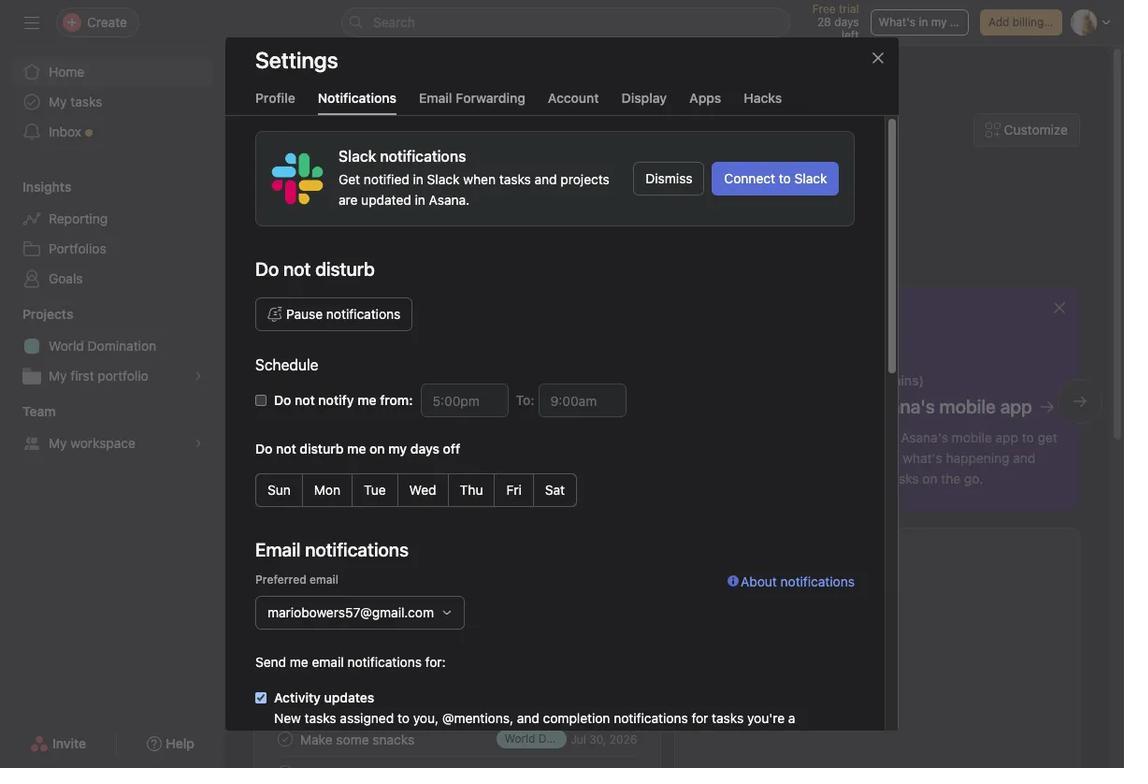 Task type: describe. For each thing, give the bounding box(es) containing it.
2 completed image from the top
[[274, 762, 297, 768]]

afternoon,
[[602, 159, 731, 195]]

email notifications
[[255, 539, 409, 560]]

1 vertical spatial my
[[389, 441, 407, 457]]

connect
[[725, 170, 776, 186]]

display button
[[622, 90, 667, 115]]

add
[[989, 15, 1010, 29]]

my inside button
[[932, 15, 947, 29]]

some
[[336, 731, 369, 747]]

schedule
[[255, 356, 319, 373]]

0 vertical spatial on
[[370, 441, 385, 457]]

about notifications link
[[728, 572, 855, 652]]

world domination link for make some snacks
[[497, 730, 599, 748]]

october
[[664, 137, 721, 153]]

inbox
[[49, 123, 81, 139]]

1 horizontal spatial me
[[347, 441, 366, 457]]

inbox link
[[11, 117, 213, 147]]

slack inside connect to slack link
[[795, 170, 827, 186]]

mariobowers57@gmail.com button
[[255, 596, 465, 630]]

do not disturb me on my days off
[[255, 441, 460, 457]]

goals
[[49, 270, 83, 286]]

invite
[[52, 735, 86, 751]]

account button
[[548, 90, 599, 115]]

tasks up "make"
[[305, 710, 336, 726]]

on inside activity updates new tasks assigned to you, @mentions, and completion notifications for tasks you're a collaborator on
[[350, 731, 365, 747]]

do for do not disturb
[[255, 258, 279, 280]]

upcoming button
[[338, 584, 401, 609]]

mon
[[314, 482, 341, 498]]

notifications inside activity updates new tasks assigned to you, @mentions, and completion notifications for tasks you're a collaborator on
[[614, 710, 688, 726]]

make
[[300, 731, 333, 747]]

scroll card carousel right image
[[1073, 394, 1088, 409]]

world domination link inside the projects element
[[11, 331, 213, 361]]

my tasks
[[338, 554, 413, 575]]

28
[[818, 15, 832, 29]]

reporting link
[[11, 204, 213, 234]]

26
[[725, 137, 743, 153]]

goals link
[[11, 264, 213, 294]]

my tasks link
[[11, 87, 213, 117]]

upcoming
[[338, 584, 401, 600]]

and inside activity updates new tasks assigned to you, @mentions, and completion notifications for tasks you're a collaborator on
[[517, 710, 540, 726]]

team
[[340, 664, 371, 680]]

tasks inside the "slack notifications get notified in slack when tasks and projects are updated in asana."
[[499, 171, 531, 187]]

mariobowers57@gmail.com
[[268, 604, 434, 620]]

search list box
[[341, 7, 791, 37]]

world domination link for have fun
[[483, 696, 585, 715]]

create task button
[[278, 619, 368, 646]]

display
[[622, 90, 667, 106]]

what's
[[879, 15, 916, 29]]

billing
[[1013, 15, 1044, 29]]

team
[[22, 403, 56, 419]]

world for have fun
[[490, 698, 521, 712]]

world domination inside the projects element
[[49, 338, 156, 354]]

free
[[813, 2, 836, 16]]

create
[[301, 625, 337, 639]]

today
[[557, 698, 588, 712]]

get started
[[329, 248, 421, 269]]

notifications down task
[[348, 654, 422, 670]]

world inside the projects element
[[49, 338, 84, 354]]

world domination for have fun
[[490, 698, 585, 712]]

activity
[[274, 690, 321, 705]]

good
[[524, 159, 596, 195]]

mb
[[289, 559, 311, 575]]

send me email notifications for:
[[255, 654, 446, 670]]

@mentions,
[[442, 710, 514, 726]]

info
[[1048, 15, 1067, 29]]

collaborator
[[274, 731, 347, 747]]

portfolio
[[98, 368, 149, 384]]

to inside activity updates new tasks assigned to you, @mentions, and completion notifications for tasks you're a collaborator on
[[398, 710, 410, 726]]

my workspace
[[49, 435, 136, 451]]

connect to slack
[[725, 170, 827, 186]]

sun
[[268, 482, 291, 498]]

disturb
[[300, 441, 344, 457]]

pause notifications
[[286, 306, 401, 322]]

not for notify
[[295, 392, 315, 408]]

activity updates new tasks assigned to you, @mentions, and completion notifications for tasks you're a collaborator on
[[274, 690, 796, 747]]

my for my first portfolio
[[49, 368, 67, 384]]

invite button
[[18, 727, 98, 761]]

thursday, october 26 good afternoon, mario
[[524, 137, 811, 195]]

what's in my trial?
[[879, 15, 976, 29]]

team button
[[0, 402, 56, 421]]

my tasks link
[[338, 552, 637, 578]]

have
[[300, 697, 331, 713]]

me from:
[[358, 392, 413, 408]]

completed image for have
[[274, 694, 297, 717]]

projects button
[[0, 305, 73, 324]]

apps button
[[690, 90, 722, 115]]

do not notify me from:
[[274, 392, 413, 408]]

apps
[[690, 90, 722, 106]]

add billing info button
[[980, 9, 1067, 36]]

tue
[[364, 482, 386, 498]]

global element
[[0, 46, 225, 158]]

insights button
[[0, 178, 71, 196]]

do not disturb
[[255, 258, 375, 280]]

slack notifications
[[339, 148, 466, 165]]

close image
[[871, 51, 886, 65]]

you're
[[747, 710, 785, 726]]

fun
[[334, 697, 354, 713]]

in inside button
[[919, 15, 928, 29]]

notifications
[[318, 90, 397, 106]]

do for do not notify me from:
[[274, 392, 291, 408]]

domination inside the projects element
[[88, 338, 156, 354]]

what's in my trial? button
[[871, 9, 976, 36]]

–
[[591, 698, 598, 712]]

account
[[548, 90, 599, 106]]

my first portfolio
[[49, 368, 149, 384]]

tasks right for
[[712, 710, 744, 726]]

jul
[[571, 732, 586, 746]]

30,
[[590, 732, 607, 746]]

task
[[340, 625, 363, 639]]



Task type: locate. For each thing, give the bounding box(es) containing it.
domination down completion
[[539, 732, 599, 746]]

0 vertical spatial email
[[310, 573, 339, 587]]

my left trial?
[[932, 15, 947, 29]]

0 vertical spatial world domination
[[49, 338, 156, 354]]

teams element
[[0, 395, 225, 462]]

0 horizontal spatial to
[[307, 248, 324, 269]]

1 completed checkbox from the top
[[274, 661, 297, 683]]

preferred
[[255, 573, 307, 587]]

find
[[300, 664, 326, 680]]

steps to get started
[[254, 248, 421, 269]]

you,
[[413, 710, 439, 726]]

2 vertical spatial do
[[255, 441, 273, 457]]

a right the you're
[[789, 710, 796, 726]]

completed image
[[274, 728, 297, 750], [274, 762, 297, 768]]

profile button
[[255, 90, 295, 115]]

overdue
[[423, 584, 476, 600]]

notifications inside pause notifications dropdown button
[[326, 306, 401, 322]]

updates
[[324, 690, 375, 705]]

do up sun
[[255, 441, 273, 457]]

world up first
[[49, 338, 84, 354]]

hide sidebar image
[[24, 15, 39, 30]]

completed image left find
[[274, 661, 297, 683]]

completed image
[[274, 661, 297, 683], [274, 694, 297, 717]]

0 vertical spatial world domination link
[[11, 331, 213, 361]]

1 horizontal spatial my
[[932, 15, 947, 29]]

0 horizontal spatial slack
[[427, 171, 460, 187]]

for
[[692, 710, 709, 726]]

slack up asana.
[[427, 171, 460, 187]]

for:
[[425, 654, 446, 670]]

completed checkbox left find
[[274, 661, 297, 683]]

0 vertical spatial completed checkbox
[[274, 694, 297, 717]]

my up inbox
[[49, 94, 67, 109]]

do right do not notify me from: checkbox
[[274, 392, 291, 408]]

hacks
[[744, 90, 782, 106]]

None text field
[[539, 384, 626, 417]]

in left asana.
[[415, 192, 426, 208]]

do left not disturb
[[255, 258, 279, 280]]

a
[[330, 664, 337, 680], [789, 710, 796, 726]]

today – oct 30
[[557, 698, 638, 712]]

0 vertical spatial domination
[[88, 338, 156, 354]]

1 vertical spatial world domination link
[[483, 696, 585, 715]]

email down create task button on the left bottom
[[312, 654, 344, 670]]

1 vertical spatial me
[[290, 654, 309, 670]]

world down @mentions,
[[505, 732, 536, 746]]

1 vertical spatial in
[[413, 171, 424, 187]]

updated
[[361, 192, 411, 208]]

not left disturb
[[276, 441, 296, 457]]

projects element
[[0, 298, 225, 395]]

tasks down home
[[70, 94, 102, 109]]

tasks inside "link"
[[70, 94, 102, 109]]

world domination link
[[11, 331, 213, 361], [483, 696, 585, 715], [497, 730, 599, 748]]

and left projects
[[535, 171, 557, 187]]

are
[[339, 192, 358, 208]]

tasks right "when"
[[499, 171, 531, 187]]

steps
[[254, 248, 303, 269]]

3 my from the top
[[49, 435, 67, 451]]

0 vertical spatial completed image
[[274, 728, 297, 750]]

about
[[741, 573, 777, 589]]

search button
[[341, 7, 791, 37]]

2 vertical spatial world domination link
[[497, 730, 599, 748]]

0 horizontal spatial me
[[290, 654, 309, 670]]

0 horizontal spatial my
[[389, 441, 407, 457]]

completed checkbox left have
[[274, 694, 297, 717]]

1 horizontal spatial on
[[370, 441, 385, 457]]

projects
[[561, 171, 610, 187]]

0 vertical spatial to
[[779, 170, 791, 186]]

make some snacks
[[300, 731, 415, 747]]

a right find
[[330, 664, 337, 680]]

world domination link up jul
[[483, 696, 585, 715]]

notifications right "about" on the right bottom of page
[[781, 573, 855, 589]]

2 horizontal spatial to
[[779, 170, 791, 186]]

notifications down get started
[[326, 306, 401, 322]]

me right send
[[290, 654, 309, 670]]

days off
[[411, 441, 460, 457]]

mario
[[738, 159, 811, 195]]

0 horizontal spatial a
[[330, 664, 337, 680]]

about notifications
[[741, 573, 855, 589]]

0 vertical spatial my
[[932, 15, 947, 29]]

portfolios link
[[11, 234, 213, 264]]

2026
[[610, 732, 638, 746]]

dismiss button
[[634, 162, 705, 196]]

world domination link down completion
[[497, 730, 599, 748]]

0 vertical spatial completed image
[[274, 661, 297, 683]]

completed checkbox down collaborator
[[274, 762, 297, 768]]

slack inside the "slack notifications get notified in slack when tasks and projects are updated in asana."
[[427, 171, 460, 187]]

to left you,
[[398, 710, 410, 726]]

new
[[274, 710, 301, 726]]

None text field
[[421, 384, 509, 417]]

projects inside dropdown button
[[22, 306, 73, 322]]

when
[[463, 171, 496, 187]]

0 vertical spatial projects
[[22, 306, 73, 322]]

get
[[339, 171, 360, 187]]

2 vertical spatial world
[[505, 732, 536, 746]]

2 vertical spatial in
[[415, 192, 426, 208]]

free trial 28 days left
[[813, 2, 859, 42]]

completed checkbox for make some snacks
[[274, 728, 297, 750]]

pause
[[286, 306, 323, 322]]

asana.
[[429, 192, 470, 208]]

me right disturb
[[347, 441, 366, 457]]

Do not notify me from: checkbox
[[255, 395, 267, 406]]

wed
[[409, 482, 437, 498]]

not for disturb
[[276, 441, 296, 457]]

1 completed image from the top
[[274, 728, 297, 750]]

Completed checkbox
[[274, 694, 297, 717], [274, 728, 297, 750]]

2 vertical spatial domination
[[539, 732, 599, 746]]

1 vertical spatial completed image
[[274, 762, 297, 768]]

1 vertical spatial email
[[312, 654, 344, 670]]

completed checkbox for have fun
[[274, 694, 297, 717]]

slack
[[795, 170, 827, 186], [427, 171, 460, 187]]

1 completed checkbox from the top
[[274, 694, 297, 717]]

2 completed image from the top
[[274, 694, 297, 717]]

1 vertical spatial not
[[276, 441, 296, 457]]

1 horizontal spatial projects
[[698, 552, 767, 574]]

domination for have fun
[[524, 698, 585, 712]]

0 vertical spatial and
[[535, 171, 557, 187]]

1 vertical spatial completed checkbox
[[274, 762, 297, 768]]

1 vertical spatial completed image
[[274, 694, 297, 717]]

completed image left have
[[274, 694, 297, 717]]

1 horizontal spatial a
[[789, 710, 796, 726]]

1 my from the top
[[49, 94, 67, 109]]

my first portfolio link
[[11, 361, 213, 391]]

dismiss
[[646, 170, 693, 186]]

trial
[[839, 2, 859, 16]]

and
[[535, 171, 557, 187], [517, 710, 540, 726]]

email forwarding
[[419, 90, 526, 106]]

completed image down the "new"
[[274, 728, 297, 750]]

1 vertical spatial my
[[49, 368, 67, 384]]

on up tue
[[370, 441, 385, 457]]

slack right connect
[[795, 170, 827, 186]]

0 vertical spatial in
[[919, 15, 928, 29]]

1 vertical spatial do
[[274, 392, 291, 408]]

completed image for find
[[274, 661, 297, 683]]

slack notifications get notified in slack when tasks and projects are updated in asana.
[[339, 148, 610, 208]]

1 vertical spatial domination
[[524, 698, 585, 712]]

Completed checkbox
[[274, 661, 297, 683], [274, 762, 297, 768]]

email
[[419, 90, 452, 106]]

1 vertical spatial on
[[350, 731, 365, 747]]

notifications up '2026'
[[614, 710, 688, 726]]

1 horizontal spatial to
[[398, 710, 410, 726]]

my inside teams element
[[49, 435, 67, 451]]

domination left –
[[524, 698, 585, 712]]

my inside the projects element
[[49, 368, 67, 384]]

2 completed checkbox from the top
[[274, 728, 297, 750]]

in right what's
[[919, 15, 928, 29]]

1 completed image from the top
[[274, 661, 297, 683]]

world domination up 'my first portfolio' on the left
[[49, 338, 156, 354]]

email down email notifications
[[310, 573, 339, 587]]

my down team
[[49, 435, 67, 451]]

None checkbox
[[255, 692, 267, 704]]

preferred email
[[255, 573, 339, 587]]

1 vertical spatial and
[[517, 710, 540, 726]]

do for do not disturb me on my days off
[[255, 441, 273, 457]]

workspace
[[70, 435, 136, 451]]

world left today
[[490, 698, 521, 712]]

0 vertical spatial a
[[330, 664, 337, 680]]

domination for make some snacks
[[539, 732, 599, 746]]

and left today
[[517, 710, 540, 726]]

notify
[[318, 392, 354, 408]]

my tasks
[[49, 94, 102, 109]]

my inside global element
[[49, 94, 67, 109]]

0 vertical spatial completed checkbox
[[274, 661, 297, 683]]

my for my workspace
[[49, 435, 67, 451]]

0 vertical spatial me
[[347, 441, 366, 457]]

send
[[255, 654, 286, 670]]

not left notify
[[295, 392, 315, 408]]

notifications inside about notifications link
[[781, 573, 855, 589]]

my
[[932, 15, 947, 29], [389, 441, 407, 457]]

2 vertical spatial world domination
[[505, 732, 599, 746]]

domination up portfolio
[[88, 338, 156, 354]]

world domination
[[49, 338, 156, 354], [490, 698, 585, 712], [505, 732, 599, 746]]

to for slack
[[779, 170, 791, 186]]

to right steps
[[307, 248, 324, 269]]

1 horizontal spatial slack
[[795, 170, 827, 186]]

and inside the "slack notifications get notified in slack when tasks and projects are updated in asana."
[[535, 171, 557, 187]]

completion
[[543, 710, 610, 726]]

0 horizontal spatial on
[[350, 731, 365, 747]]

0 vertical spatial do
[[255, 258, 279, 280]]

0 horizontal spatial projects
[[22, 306, 73, 322]]

my left the days off
[[389, 441, 407, 457]]

1 vertical spatial to
[[307, 248, 324, 269]]

slack icon image
[[271, 152, 324, 205]]

world domination for make some snacks
[[505, 732, 599, 746]]

completed image down collaborator
[[274, 762, 297, 768]]

email forwarding button
[[419, 90, 526, 115]]

0 vertical spatial my
[[49, 94, 67, 109]]

insights element
[[0, 170, 225, 298]]

to for get started
[[307, 248, 324, 269]]

1 vertical spatial completed checkbox
[[274, 728, 297, 750]]

profile
[[255, 90, 295, 106]]

fri
[[507, 482, 522, 498]]

a inside activity updates new tasks assigned to you, @mentions, and completion notifications for tasks you're a collaborator on
[[789, 710, 796, 726]]

1 vertical spatial a
[[789, 710, 796, 726]]

completed checkbox down the "new"
[[274, 728, 297, 750]]

portfolios
[[49, 240, 106, 256]]

world for make some snacks
[[505, 732, 536, 746]]

left
[[842, 28, 859, 42]]

2 completed checkbox from the top
[[274, 762, 297, 768]]

settings
[[255, 47, 338, 73]]

oct
[[601, 698, 620, 712]]

assigned
[[340, 710, 394, 726]]

2 my from the top
[[49, 368, 67, 384]]

have fun
[[300, 697, 354, 713]]

reporting
[[49, 211, 108, 226]]

1 vertical spatial world
[[490, 698, 521, 712]]

2 vertical spatial to
[[398, 710, 410, 726]]

0 vertical spatial world
[[49, 338, 84, 354]]

first
[[70, 368, 94, 384]]

0 vertical spatial not
[[295, 392, 315, 408]]

my left first
[[49, 368, 67, 384]]

1 vertical spatial projects
[[698, 552, 767, 574]]

add billing info
[[989, 15, 1067, 29]]

2 vertical spatial my
[[49, 435, 67, 451]]

to:
[[516, 392, 535, 408]]

world domination up jul
[[490, 698, 585, 712]]

email
[[310, 573, 339, 587], [312, 654, 344, 670]]

world domination down completion
[[505, 732, 599, 746]]

search
[[373, 14, 415, 30]]

customize
[[1004, 122, 1068, 138]]

days
[[835, 15, 859, 29]]

in
[[919, 15, 928, 29], [413, 171, 424, 187], [415, 192, 426, 208]]

in down the slack notifications
[[413, 171, 424, 187]]

my for my tasks
[[49, 94, 67, 109]]

on down assigned
[[350, 731, 365, 747]]

notified
[[364, 171, 410, 187]]

1 vertical spatial world domination
[[490, 698, 585, 712]]

find a team
[[300, 664, 371, 680]]

to right connect
[[779, 170, 791, 186]]

world domination link up portfolio
[[11, 331, 213, 361]]



Task type: vqa. For each thing, say whether or not it's contained in the screenshot.
the bottom 'World Domination'
yes



